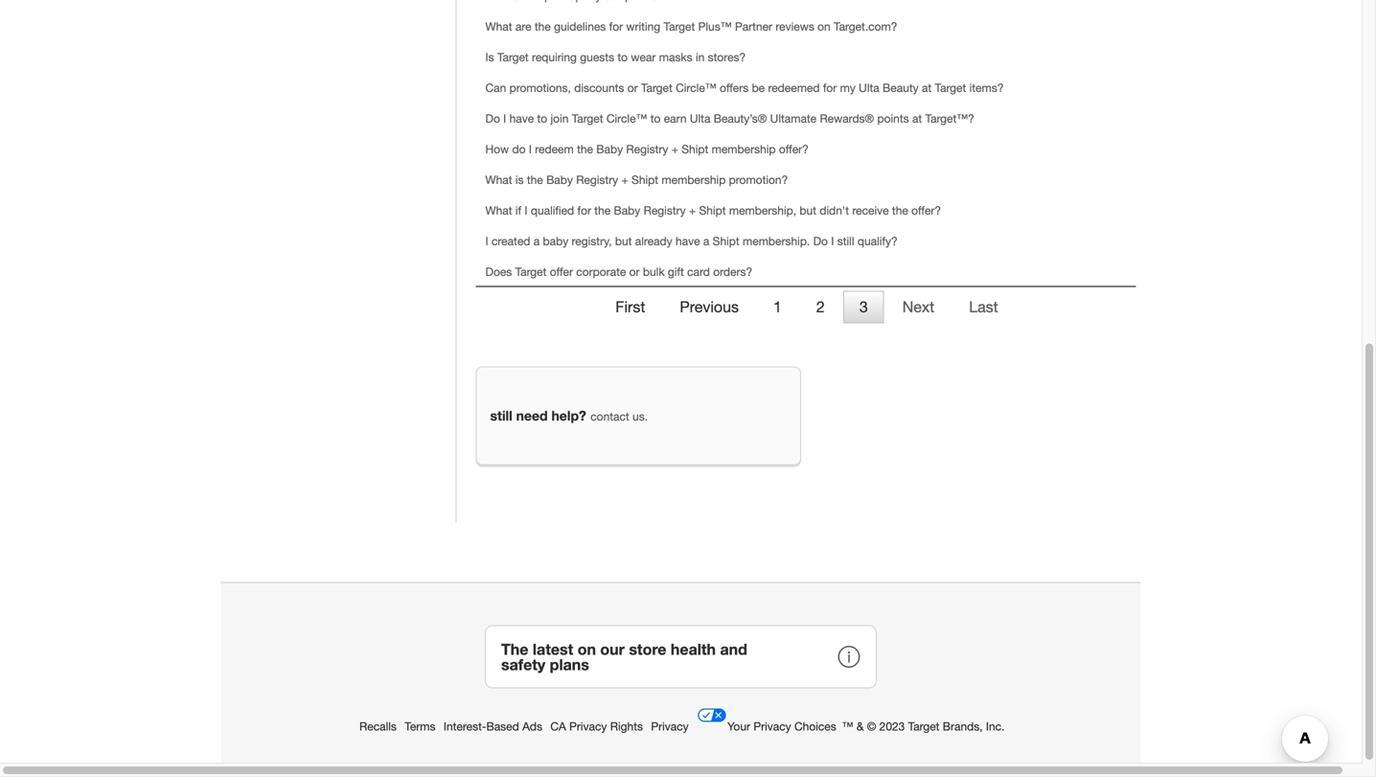 Task type: locate. For each thing, give the bounding box(es) containing it.
3
[[860, 298, 868, 316]]

the right receive
[[892, 204, 909, 217]]

what for what are the guidelines for writing target plus™ partner reviews on target.com?
[[486, 20, 512, 33]]

1 horizontal spatial but
[[800, 204, 817, 217]]

1 vertical spatial offer?
[[912, 204, 942, 217]]

1 horizontal spatial privacy
[[651, 720, 689, 733]]

target right 'join'
[[572, 112, 604, 125]]

2 vertical spatial +
[[689, 204, 696, 217]]

still need help? contact us.
[[490, 408, 648, 424]]

based
[[487, 720, 519, 733]]

baby down what is the baby registry + shipt membership promotion?
[[614, 204, 641, 217]]

ulta
[[859, 81, 880, 95], [690, 112, 711, 125]]

2 horizontal spatial privacy
[[754, 720, 792, 733]]

circle™
[[676, 81, 717, 95], [607, 112, 647, 125]]

membership,
[[729, 204, 797, 217]]

the
[[535, 20, 551, 33], [577, 142, 593, 156], [527, 173, 543, 187], [595, 204, 611, 217], [892, 204, 909, 217]]

+ down earn
[[672, 142, 679, 156]]

what for what is the baby registry + shipt membership promotion?
[[486, 173, 512, 187]]

privacy right rights
[[651, 720, 689, 733]]

still left need
[[490, 408, 513, 424]]

1 horizontal spatial for
[[609, 20, 623, 33]]

+ up i created a baby registry, but already have a shipt membership. do i still qualify? link
[[689, 204, 696, 217]]

1 vertical spatial baby
[[547, 173, 573, 187]]

first
[[616, 298, 646, 316]]

masks
[[659, 50, 693, 64]]

a down what if i qualified for the baby registry + shipt membership, but didn't receive the offer? link
[[704, 234, 710, 248]]

i left created
[[486, 234, 489, 248]]

to left earn
[[651, 112, 661, 125]]

requiring
[[532, 50, 577, 64]]

beauty
[[883, 81, 919, 95]]

1 privacy from the left
[[570, 720, 607, 733]]

can promotions, discounts or target circle™ offers be redeemed for my ulta beauty at target items?
[[486, 81, 1004, 95]]

at
[[922, 81, 932, 95], [913, 112, 922, 125]]

a left baby
[[534, 234, 540, 248]]

what are the guidelines for writing target plus™ partner reviews on target.com?
[[486, 20, 898, 33]]

if
[[516, 204, 522, 217]]

1 vertical spatial on
[[578, 640, 596, 659]]

2 link
[[800, 291, 842, 324]]

1 horizontal spatial a
[[704, 234, 710, 248]]

previous
[[680, 298, 739, 316]]

your
[[728, 720, 751, 733]]

inc.
[[986, 720, 1005, 733]]

2 horizontal spatial +
[[689, 204, 696, 217]]

our
[[601, 640, 625, 659]]

recalls terms interest-based ads ca privacy rights privacy
[[360, 720, 692, 733]]

1 vertical spatial ulta
[[690, 112, 711, 125]]

contact us. link
[[591, 410, 648, 423]]

a
[[534, 234, 540, 248], [704, 234, 710, 248]]

to left wear
[[618, 50, 628, 64]]

1 vertical spatial what
[[486, 173, 512, 187]]

3 privacy from the left
[[754, 720, 792, 733]]

1 horizontal spatial have
[[676, 234, 700, 248]]

1 vertical spatial still
[[490, 408, 513, 424]]

i right do
[[529, 142, 532, 156]]

what is the baby registry + shipt membership promotion? link
[[486, 173, 788, 187]]

next link
[[887, 291, 951, 324]]

registry down "how do i redeem the baby registry + shipt membership offer?"
[[576, 173, 619, 187]]

0 vertical spatial circle™
[[676, 81, 717, 95]]

0 horizontal spatial offer?
[[779, 142, 809, 156]]

ulta right my
[[859, 81, 880, 95]]

to
[[618, 50, 628, 64], [537, 112, 548, 125], [651, 112, 661, 125]]

target right "is"
[[497, 50, 529, 64]]

ulta right earn
[[690, 112, 711, 125]]

0 horizontal spatial privacy
[[570, 720, 607, 733]]

gift
[[668, 265, 684, 279]]

for left my
[[823, 81, 837, 95]]

0 vertical spatial do
[[486, 112, 500, 125]]

registry up already
[[644, 204, 686, 217]]

but left 'didn't'
[[800, 204, 817, 217]]

rewards®
[[820, 112, 874, 125]]

2 what from the top
[[486, 173, 512, 187]]

or
[[628, 81, 638, 95], [630, 265, 640, 279]]

0 vertical spatial baby
[[597, 142, 623, 156]]

shipt
[[682, 142, 709, 156], [632, 173, 659, 187], [699, 204, 726, 217], [713, 234, 740, 248]]

or left bulk
[[630, 265, 640, 279]]

privacy
[[570, 720, 607, 733], [651, 720, 689, 733], [754, 720, 792, 733]]

circle™ up how do i redeem the baby registry + shipt membership offer? link
[[607, 112, 647, 125]]

rights
[[610, 720, 643, 733]]

help?
[[552, 408, 587, 424]]

0 vertical spatial registry
[[626, 142, 669, 156]]

have up the card
[[676, 234, 700, 248]]

what left is
[[486, 173, 512, 187]]

2 vertical spatial for
[[578, 204, 591, 217]]

what left if at the left of the page
[[486, 204, 512, 217]]

offer? down ultamate
[[779, 142, 809, 156]]

or down wear
[[628, 81, 638, 95]]

does target offer corporate or bulk gift card orders? link
[[486, 265, 753, 279]]

0 vertical spatial but
[[800, 204, 817, 217]]

0 vertical spatial for
[[609, 20, 623, 33]]

do down 'didn't'
[[814, 234, 828, 248]]

privacy right your
[[754, 720, 792, 733]]

+
[[672, 142, 679, 156], [622, 173, 629, 187], [689, 204, 696, 217]]

on right reviews
[[818, 20, 831, 33]]

membership
[[712, 142, 776, 156], [662, 173, 726, 187]]

1 what from the top
[[486, 20, 512, 33]]

created
[[492, 234, 531, 248]]

do i have to join target circle™ to earn ulta beauty's® ultamate rewards® points at target™? link
[[486, 112, 975, 125]]

ca privacy rights link
[[551, 720, 646, 733]]

baby down redeem
[[547, 173, 573, 187]]

the right are
[[535, 20, 551, 33]]

reviews
[[776, 20, 815, 33]]

i up "how"
[[503, 112, 506, 125]]

1 horizontal spatial still
[[838, 234, 855, 248]]

do down can
[[486, 112, 500, 125]]

your privacy choices link
[[697, 700, 840, 733]]

can promotions, discounts or target circle™ offers be redeemed for my ulta beauty at target items? link
[[486, 81, 1004, 95]]

baby up the what is the baby registry + shipt membership promotion? link
[[597, 142, 623, 156]]

at right beauty
[[922, 81, 932, 95]]

logo image
[[697, 700, 728, 731]]

0 horizontal spatial to
[[537, 112, 548, 125]]

1 horizontal spatial offer?
[[912, 204, 942, 217]]

redeemed
[[768, 81, 820, 95]]

privacy right ca
[[570, 720, 607, 733]]

target down wear
[[641, 81, 673, 95]]

circle™ down in
[[676, 81, 717, 95]]

my
[[840, 81, 856, 95]]

previous link
[[664, 291, 755, 324]]

+ down "how do i redeem the baby registry + shipt membership offer?"
[[622, 173, 629, 187]]

can
[[486, 81, 506, 95]]

0 horizontal spatial ulta
[[690, 112, 711, 125]]

0 horizontal spatial for
[[578, 204, 591, 217]]

0 horizontal spatial do
[[486, 112, 500, 125]]

on left our
[[578, 640, 596, 659]]

0 vertical spatial what
[[486, 20, 512, 33]]

and
[[720, 640, 748, 659]]

at right points
[[913, 112, 922, 125]]

1 vertical spatial +
[[622, 173, 629, 187]]

2 vertical spatial what
[[486, 204, 512, 217]]

1 vertical spatial circle™
[[607, 112, 647, 125]]

promotions,
[[510, 81, 571, 95]]

1 horizontal spatial +
[[672, 142, 679, 156]]

0 horizontal spatial a
[[534, 234, 540, 248]]

2 horizontal spatial to
[[651, 112, 661, 125]]

what for what if i qualified for the baby registry + shipt membership, but didn't receive the offer?
[[486, 204, 512, 217]]

for left writing
[[609, 20, 623, 33]]

is
[[516, 173, 524, 187]]

offer
[[550, 265, 573, 279]]

privacy inside your privacy choices link
[[754, 720, 792, 733]]

1 horizontal spatial ulta
[[859, 81, 880, 95]]

but
[[800, 204, 817, 217], [615, 234, 632, 248]]

target
[[664, 20, 695, 33], [497, 50, 529, 64], [641, 81, 673, 95], [935, 81, 967, 95], [572, 112, 604, 125], [515, 265, 547, 279], [909, 720, 940, 733]]

0 horizontal spatial on
[[578, 640, 596, 659]]

is
[[486, 50, 494, 64]]

have up do
[[510, 112, 534, 125]]

membership up what if i qualified for the baby registry + shipt membership, but didn't receive the offer?
[[662, 173, 726, 187]]

0 vertical spatial offer?
[[779, 142, 809, 156]]

what left are
[[486, 20, 512, 33]]

corporate
[[576, 265, 626, 279]]

still left qualify?
[[838, 234, 855, 248]]

2 horizontal spatial for
[[823, 81, 837, 95]]

bulk
[[643, 265, 665, 279]]

2
[[817, 298, 825, 316]]

but left already
[[615, 234, 632, 248]]

0 horizontal spatial still
[[490, 408, 513, 424]]

the latest on our store health and safety plans
[[501, 640, 748, 674]]

for up registry,
[[578, 204, 591, 217]]

interest-based ads link
[[444, 720, 546, 733]]

offer? right receive
[[912, 204, 942, 217]]

guests
[[580, 50, 615, 64]]

1 vertical spatial but
[[615, 234, 632, 248]]

membership down beauty's®
[[712, 142, 776, 156]]

baby
[[543, 234, 569, 248]]

i
[[503, 112, 506, 125], [529, 142, 532, 156], [525, 204, 528, 217], [486, 234, 489, 248], [831, 234, 834, 248]]

for
[[609, 20, 623, 33], [823, 81, 837, 95], [578, 204, 591, 217]]

guidelines
[[554, 20, 606, 33]]

0 vertical spatial on
[[818, 20, 831, 33]]

receive
[[853, 204, 889, 217]]

0 vertical spatial ulta
[[859, 81, 880, 95]]

0 vertical spatial still
[[838, 234, 855, 248]]

1 vertical spatial or
[[630, 265, 640, 279]]

the right is
[[527, 173, 543, 187]]

3 what from the top
[[486, 204, 512, 217]]

qualify?
[[858, 234, 898, 248]]

how
[[486, 142, 509, 156]]

1 horizontal spatial on
[[818, 20, 831, 33]]

to left 'join'
[[537, 112, 548, 125]]

for for registry
[[578, 204, 591, 217]]

registry up the what is the baby registry + shipt membership promotion? link
[[626, 142, 669, 156]]

the right redeem
[[577, 142, 593, 156]]

0 vertical spatial have
[[510, 112, 534, 125]]

are
[[516, 20, 532, 33]]

1 horizontal spatial to
[[618, 50, 628, 64]]

1 vertical spatial do
[[814, 234, 828, 248]]



Task type: vqa. For each thing, say whether or not it's contained in the screenshot.
use to the bottom
no



Task type: describe. For each thing, give the bounding box(es) containing it.
earn
[[664, 112, 687, 125]]

shipt up the i created a baby registry, but already have a shipt membership. do i still qualify?
[[699, 204, 726, 217]]

the
[[501, 640, 529, 659]]

discounts
[[574, 81, 625, 95]]

i created a baby registry, but already have a shipt membership. do i still qualify?
[[486, 234, 898, 248]]

0 vertical spatial or
[[628, 81, 638, 95]]

qualified
[[531, 204, 574, 217]]

1 vertical spatial at
[[913, 112, 922, 125]]

0 horizontal spatial circle™
[[607, 112, 647, 125]]

1
[[774, 298, 782, 316]]

do
[[512, 142, 526, 156]]

what are the guidelines for writing target plus™ partner reviews on target.com? link
[[486, 20, 898, 33]]

0 horizontal spatial have
[[510, 112, 534, 125]]

0 horizontal spatial but
[[615, 234, 632, 248]]

shipt down how do i redeem the baby registry + shipt membership offer? link
[[632, 173, 659, 187]]

target up target™? on the right top of the page
[[935, 81, 967, 95]]

&
[[857, 720, 864, 733]]

items?
[[970, 81, 1004, 95]]

0 vertical spatial +
[[672, 142, 679, 156]]

1 link
[[757, 291, 799, 324]]

latest
[[533, 640, 574, 659]]

redeem
[[535, 142, 574, 156]]

does target offer corporate or bulk gift card orders?
[[486, 265, 753, 279]]

on inside the latest on our store health and safety plans
[[578, 640, 596, 659]]

0 vertical spatial at
[[922, 81, 932, 95]]

recalls link
[[360, 720, 400, 733]]

ultamate
[[770, 112, 817, 125]]

partner
[[735, 20, 773, 33]]

what is the baby registry + shipt membership promotion?
[[486, 173, 788, 187]]

i right if at the left of the page
[[525, 204, 528, 217]]

1 vertical spatial for
[[823, 81, 837, 95]]

ads
[[523, 720, 543, 733]]

next
[[903, 298, 935, 316]]

last
[[969, 298, 999, 316]]

orders?
[[713, 265, 753, 279]]

1 vertical spatial have
[[676, 234, 700, 248]]

how do i redeem the baby registry + shipt membership offer?
[[486, 142, 809, 156]]

membership.
[[743, 234, 810, 248]]

the up registry,
[[595, 204, 611, 217]]

target™?
[[926, 112, 975, 125]]

shipt up the orders?
[[713, 234, 740, 248]]

1 horizontal spatial do
[[814, 234, 828, 248]]

™ & © 2023 target brands, inc.
[[842, 720, 1005, 733]]

2 privacy from the left
[[651, 720, 689, 733]]

safety
[[501, 656, 546, 674]]

1 a from the left
[[534, 234, 540, 248]]

offers
[[720, 81, 749, 95]]

be
[[752, 81, 765, 95]]

card
[[687, 265, 710, 279]]

terms
[[405, 720, 436, 733]]

didn't
[[820, 204, 849, 217]]

target right 2023
[[909, 720, 940, 733]]

privacy link
[[651, 720, 692, 733]]

choices
[[795, 720, 837, 733]]

us.
[[633, 410, 648, 423]]

0 vertical spatial membership
[[712, 142, 776, 156]]

does
[[486, 265, 512, 279]]

for for plus™
[[609, 20, 623, 33]]

plans
[[550, 656, 589, 674]]

what if i qualified for the baby registry + shipt membership, but didn't receive the offer?
[[486, 204, 942, 217]]

join
[[551, 112, 569, 125]]

is target requiring guests to wear masks in stores?
[[486, 50, 746, 64]]

contact
[[591, 410, 630, 423]]

stores?
[[708, 50, 746, 64]]

interest-
[[444, 720, 487, 733]]

™
[[842, 720, 854, 733]]

your privacy choices
[[728, 720, 837, 733]]

target left the 'offer'
[[515, 265, 547, 279]]

target.com?
[[834, 20, 898, 33]]

1 vertical spatial membership
[[662, 173, 726, 187]]

i created a baby registry, but already have a shipt membership. do i still qualify? link
[[486, 234, 898, 248]]

target up masks
[[664, 20, 695, 33]]

terms link
[[405, 720, 439, 733]]

2 vertical spatial registry
[[644, 204, 686, 217]]

1 vertical spatial registry
[[576, 173, 619, 187]]

promotion?
[[729, 173, 788, 187]]

store
[[629, 640, 667, 659]]

health
[[671, 640, 716, 659]]

do i have to join target circle™ to earn ulta beauty's® ultamate rewards® points at target™?
[[486, 112, 975, 125]]

3 link
[[843, 291, 885, 324]]

first link
[[599, 291, 662, 324]]

brands,
[[943, 720, 983, 733]]

already
[[635, 234, 673, 248]]

i down 'didn't'
[[831, 234, 834, 248]]

points
[[878, 112, 909, 125]]

1 horizontal spatial circle™
[[676, 81, 717, 95]]

2 a from the left
[[704, 234, 710, 248]]

need
[[516, 408, 548, 424]]

shipt down earn
[[682, 142, 709, 156]]

wear
[[631, 50, 656, 64]]

©
[[867, 720, 877, 733]]

beauty's®
[[714, 112, 767, 125]]

2 vertical spatial baby
[[614, 204, 641, 217]]

the latest on our store health and safety plans link
[[485, 626, 877, 689]]

how do i redeem the baby registry + shipt membership offer? link
[[486, 142, 809, 156]]

is target requiring guests to wear masks in stores? link
[[486, 50, 746, 64]]

0 horizontal spatial +
[[622, 173, 629, 187]]



